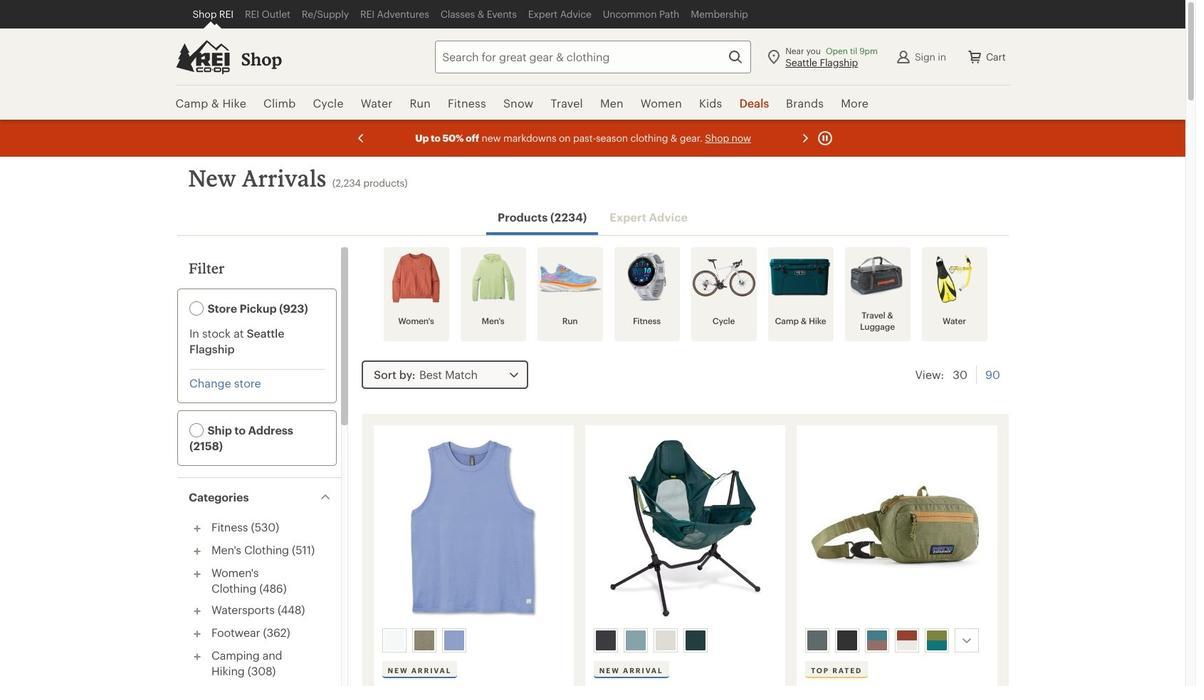 Task type: locate. For each thing, give the bounding box(es) containing it.
next message image
[[797, 130, 814, 147]]

group for 'vuori energy long tank top - women's 0' image
[[379, 625, 567, 655]]

2 group from the left
[[591, 625, 779, 655]]

pelican gray image
[[656, 630, 676, 650]]

fitness image
[[616, 253, 679, 303]]

rei co-op, go to rei.com home page image
[[176, 40, 230, 74]]

white image
[[384, 630, 404, 650]]

black pearl image
[[596, 630, 616, 650]]

travel & luggage image
[[847, 253, 909, 303]]

None field
[[435, 40, 752, 73]]

3 group from the left
[[803, 625, 991, 655]]

shopping cart is empty image
[[967, 48, 984, 65]]

cycle image
[[693, 253, 755, 303]]

nemo stargaze reclining camp chair 0 image
[[594, 434, 777, 623]]

black image
[[838, 630, 858, 650]]

group
[[379, 625, 567, 655], [591, 625, 779, 655], [803, 625, 991, 655]]

silt/citron image
[[626, 630, 646, 650]]

2 horizontal spatial group
[[803, 625, 991, 655]]

patagonia ultralight black hole mini hip pack 0 image
[[806, 434, 989, 623]]

toggle women%27s-clothing sub-items image
[[188, 566, 206, 583]]

run image
[[539, 253, 602, 303]]

toggle footwear sub-items image
[[188, 625, 206, 643]]

None search field
[[410, 40, 752, 73]]

1 horizontal spatial group
[[591, 625, 779, 655]]

toggle watersports sub-items image
[[188, 603, 206, 620]]

0 horizontal spatial group
[[379, 625, 567, 655]]

pistachio heather image
[[414, 630, 434, 650]]

Search for great gear & clothing text field
[[435, 40, 752, 73]]

water image
[[924, 253, 986, 303]]

banner
[[0, 0, 1186, 121]]

toggle men%27s-clothing sub-items image
[[188, 543, 206, 560]]

patchwork/subtidal blue image
[[868, 630, 888, 650]]

previous message image
[[352, 130, 369, 147]]

1 group from the left
[[379, 625, 567, 655]]

toggle camping-and-hiking sub-items image
[[188, 648, 206, 665]]

toggle fitness sub-items image
[[188, 520, 206, 537]]



Task type: vqa. For each thing, say whether or not it's contained in the screenshot.
Outlet
no



Task type: describe. For each thing, give the bounding box(es) containing it.
add filter: ship to address (2158) image
[[189, 423, 203, 438]]

camp & hike image
[[770, 253, 832, 303]]

subtidal blue image
[[928, 630, 948, 650]]

pause banner message scrolling image
[[817, 130, 834, 147]]

promotional messages marquee
[[0, 120, 1186, 157]]

search image
[[727, 48, 745, 65]]

group for nemo stargaze reclining camp chair 0 image
[[591, 625, 779, 655]]

women's image
[[385, 253, 448, 303]]

group for patagonia ultralight black hole mini hip pack 0 image
[[803, 625, 991, 655]]

vuori energy long tank top - women's 0 image
[[382, 434, 566, 623]]

men's image
[[462, 253, 525, 303]]

expand color swatches image
[[959, 632, 976, 649]]

blue quartz heather image
[[444, 630, 464, 650]]

nouveau green image
[[808, 630, 828, 650]]

mangrove red image
[[898, 630, 918, 650]]

lagoon image
[[686, 630, 706, 650]]



